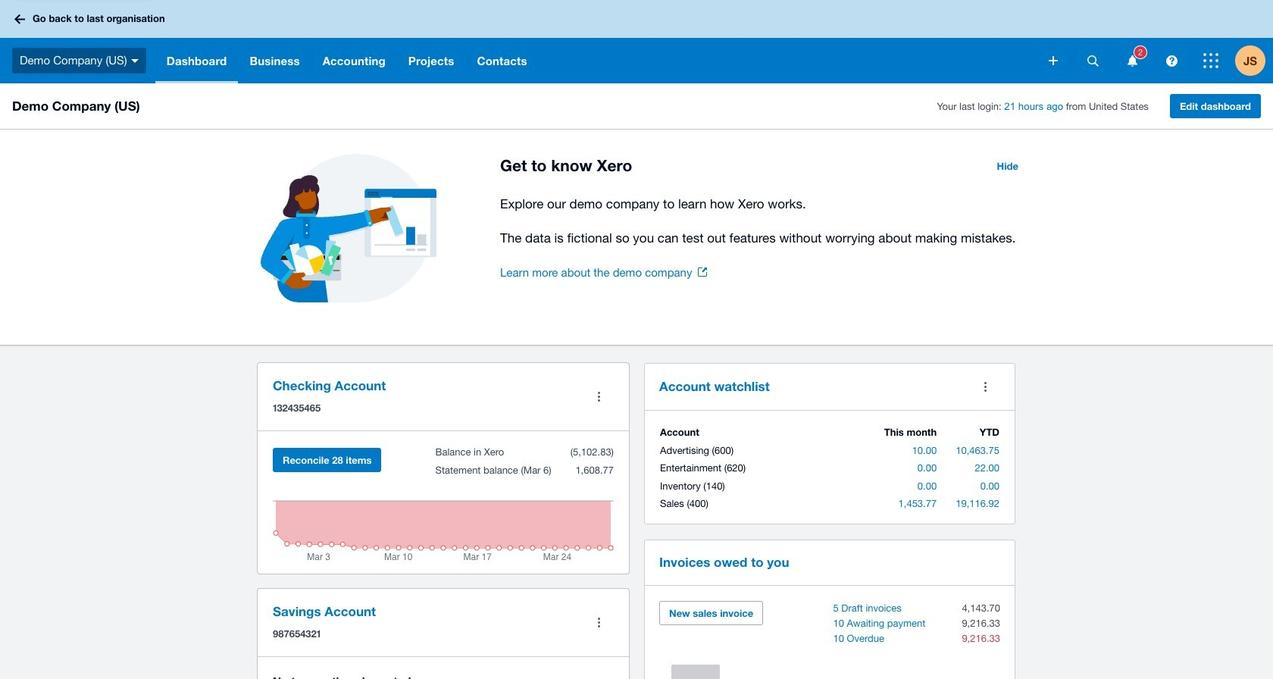 Task type: describe. For each thing, give the bounding box(es) containing it.
2 svg image from the left
[[1128, 55, 1137, 66]]

manage menu toggle image
[[584, 382, 614, 412]]

intro banner body element
[[500, 193, 1028, 249]]

accounts watchlist options image
[[970, 371, 1001, 402]]



Task type: locate. For each thing, give the bounding box(es) containing it.
banner
[[0, 0, 1273, 83]]

1 svg image from the left
[[1087, 55, 1099, 66]]

svg image
[[14, 14, 25, 24], [1204, 53, 1219, 68], [1166, 55, 1178, 66], [1049, 56, 1058, 65], [131, 59, 138, 63]]

1 horizontal spatial svg image
[[1128, 55, 1137, 66]]

svg image
[[1087, 55, 1099, 66], [1128, 55, 1137, 66]]

0 horizontal spatial svg image
[[1087, 55, 1099, 66]]



